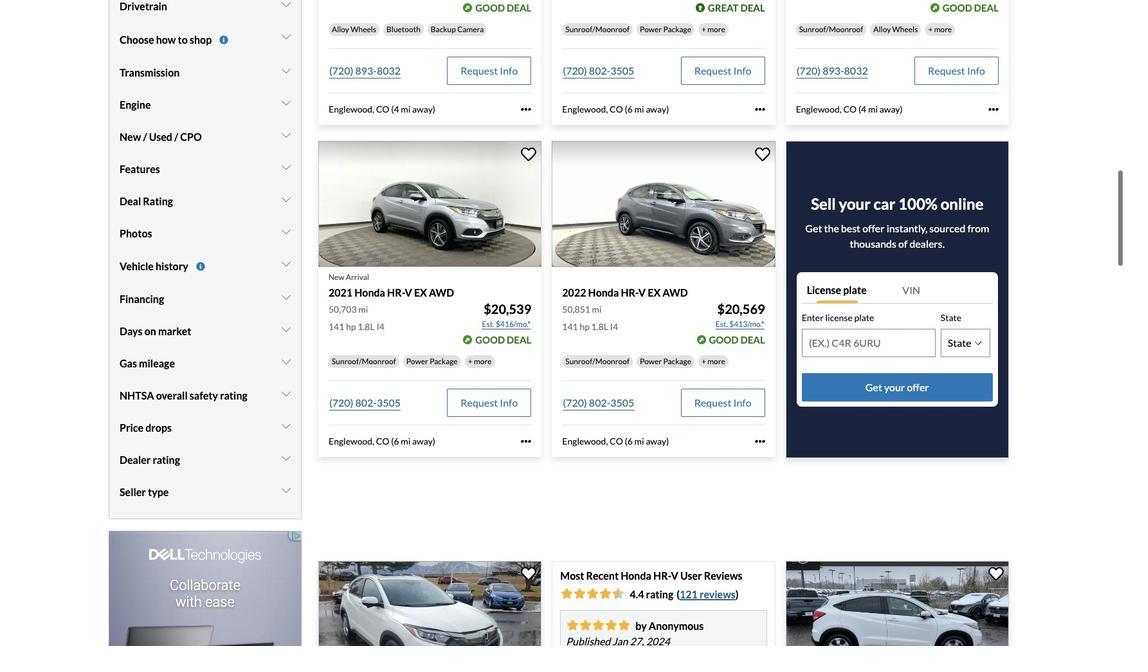 Task type: vqa. For each thing, say whether or not it's contained in the screenshot.
/
yes



Task type: locate. For each thing, give the bounding box(es) containing it.
on
[[145, 325, 156, 337]]

0 vertical spatial offer
[[863, 222, 885, 234]]

get
[[806, 222, 823, 234], [866, 381, 883, 393]]

1 horizontal spatial ex
[[648, 286, 661, 298]]

0 horizontal spatial honda
[[355, 286, 385, 298]]

new for new arrival 2021 honda hr-v ex awd
[[329, 272, 345, 282]]

0 horizontal spatial /
[[143, 131, 147, 143]]

0 horizontal spatial your
[[839, 194, 871, 213]]

1 horizontal spatial new
[[329, 272, 345, 282]]

/ left cpo
[[174, 131, 178, 143]]

seller
[[120, 486, 146, 498]]

893- for alloy wheels
[[356, 64, 377, 76]]

121
[[680, 588, 698, 600]]

1 horizontal spatial awd
[[663, 286, 688, 298]]

1 horizontal spatial rating
[[220, 390, 248, 402]]

view more image
[[196, 262, 205, 271]]

1 chevron down image from the top
[[282, 98, 291, 108]]

0 horizontal spatial hp
[[346, 321, 356, 332]]

4 chevron down image from the top
[[282, 226, 291, 237]]

1 horizontal spatial get
[[866, 381, 883, 393]]

1 ex from the left
[[414, 286, 427, 298]]

2 awd from the left
[[663, 286, 688, 298]]

2 wheels from the left
[[893, 24, 919, 34]]

ex inside new arrival 2021 honda hr-v ex awd
[[414, 286, 427, 298]]

0 horizontal spatial i4
[[377, 321, 385, 332]]

1 vertical spatial ellipsis h image
[[755, 436, 766, 447]]

(720) 893-8032 button
[[329, 57, 402, 85], [796, 57, 869, 85]]

141 down 50,851
[[563, 321, 578, 332]]

chevron down image inside days on market dropdown button
[[282, 325, 291, 335]]

1.8l down new arrival 2021 honda hr-v ex awd
[[358, 321, 375, 332]]

1 1.8l from the left
[[358, 321, 375, 332]]

get inside button
[[866, 381, 883, 393]]

7 chevron down image from the top
[[282, 421, 291, 431]]

license
[[807, 284, 842, 296]]

1 horizontal spatial englewood, co (4 mi away)
[[796, 103, 903, 114]]

chevron down image inside the deal rating dropdown button
[[282, 194, 291, 205]]

2 (720) 893-8032 button from the left
[[796, 57, 869, 85]]

0 vertical spatial ellipsis h image
[[755, 104, 766, 114]]

0 horizontal spatial 1.8l
[[358, 321, 375, 332]]

1 alloy wheels from the left
[[332, 24, 376, 34]]

0 horizontal spatial (720) 893-8032
[[329, 64, 401, 76]]

days
[[120, 325, 143, 337]]

0 horizontal spatial get
[[806, 222, 823, 234]]

6 chevron down image from the top
[[282, 389, 291, 399]]

8032
[[377, 64, 401, 76], [845, 64, 869, 76]]

2 8032 from the left
[[845, 64, 869, 76]]

0 horizontal spatial ex
[[414, 286, 427, 298]]

co for power package
[[610, 103, 623, 114]]

plate right 'license'
[[855, 312, 875, 323]]

1 vertical spatial your
[[885, 381, 906, 393]]

shop
[[190, 33, 212, 45]]

hp
[[346, 321, 356, 332], [580, 321, 590, 332]]

1 est. from the left
[[482, 319, 495, 329]]

chevron down image for nhtsa overall safety rating
[[282, 389, 291, 399]]

chevron down image inside transmission dropdown button
[[282, 66, 291, 76]]

chevron down image for engine
[[282, 98, 291, 108]]

$20,539 est. $416/mo.*
[[482, 301, 532, 329]]

1 horizontal spatial alloy
[[874, 24, 891, 34]]

5 chevron down image from the top
[[282, 325, 291, 335]]

chevron down image for price drops
[[282, 421, 291, 431]]

3505
[[611, 64, 635, 76], [377, 396, 401, 409], [611, 396, 635, 409]]

get left the
[[806, 222, 823, 234]]

your
[[839, 194, 871, 213], [885, 381, 906, 393]]

co for bluetooth
[[376, 103, 390, 114]]

rating for 4.4 rating ( 121 reviews )
[[646, 588, 674, 600]]

sell your car 100% online
[[812, 194, 984, 213]]

plate
[[844, 284, 867, 296], [855, 312, 875, 323]]

cpo
[[180, 131, 202, 143]]

2 vertical spatial rating
[[646, 588, 674, 600]]

3 chevron down image from the top
[[282, 194, 291, 205]]

vin tab
[[898, 277, 994, 303]]

1 alloy from the left
[[332, 24, 349, 34]]

1 i4 from the left
[[377, 321, 385, 332]]

0 horizontal spatial alloy wheels
[[332, 24, 376, 34]]

2 ex from the left
[[648, 286, 661, 298]]

your up best
[[839, 194, 871, 213]]

chevron down image inside financing dropdown button
[[282, 292, 291, 303]]

license
[[826, 312, 853, 323]]

1 ellipsis h image from the top
[[755, 104, 766, 114]]

reviews
[[700, 588, 736, 600]]

rating left (
[[646, 588, 674, 600]]

englewood, for bluetooth
[[329, 103, 375, 114]]

hr- inside new arrival 2021 honda hr-v ex awd
[[387, 286, 405, 298]]

chevron down image inside "engine" dropdown button
[[282, 98, 291, 108]]

2 chevron down image from the top
[[282, 32, 291, 42]]

chevron down image for photos
[[282, 226, 291, 237]]

deal rating button
[[120, 185, 291, 217]]

2 (4 from the left
[[859, 103, 867, 114]]

ellipsis h image
[[521, 104, 532, 114], [989, 104, 999, 114], [521, 436, 532, 447]]

1 8032 from the left
[[377, 64, 401, 76]]

request info button
[[447, 57, 532, 85], [681, 57, 766, 85], [915, 57, 999, 85], [447, 389, 532, 417], [681, 389, 766, 417]]

0 vertical spatial plate
[[844, 284, 867, 296]]

0 horizontal spatial 141
[[329, 321, 345, 332]]

1 horizontal spatial 1.8l
[[592, 321, 609, 332]]

request info button for alloy wheels
[[915, 57, 999, 85]]

1 vertical spatial offer
[[908, 381, 930, 393]]

ellipsis h image for camera
[[521, 104, 532, 114]]

most recent honda hr-v user reviews
[[561, 569, 743, 581]]

2 1.8l from the left
[[592, 321, 609, 332]]

1 horizontal spatial i4
[[611, 321, 619, 332]]

1 (720) 893-8032 button from the left
[[329, 57, 402, 85]]

141 inside the 50,703 mi 141 hp 1.8l i4
[[329, 321, 345, 332]]

1 hp from the left
[[346, 321, 356, 332]]

chevron down image for deal rating
[[282, 194, 291, 205]]

offer inside button
[[908, 381, 930, 393]]

request info for bluetooth
[[461, 64, 518, 76]]

0 vertical spatial your
[[839, 194, 871, 213]]

your inside button
[[885, 381, 906, 393]]

englewood, co (4 mi away)
[[329, 103, 436, 114], [796, 103, 903, 114]]

2 (720) 893-8032 from the left
[[797, 64, 869, 76]]

$413/mo.*
[[730, 319, 765, 329]]

rating right the safety
[[220, 390, 248, 402]]

est. down $20,539
[[482, 319, 495, 329]]

vehicle history
[[120, 260, 188, 272]]

2 141 from the left
[[563, 321, 578, 332]]

1 horizontal spatial (4
[[859, 103, 867, 114]]

sourced
[[930, 222, 966, 234]]

1 horizontal spatial (720) 893-8032 button
[[796, 57, 869, 85]]

vin
[[903, 284, 921, 296]]

new up 2021
[[329, 272, 345, 282]]

good
[[476, 2, 505, 13], [943, 2, 973, 13], [476, 334, 505, 346], [709, 334, 739, 346]]

1.8l for $20,539
[[358, 321, 375, 332]]

get inside get the best offer instantly, sourced from thousands of dealers.
[[806, 222, 823, 234]]

0 horizontal spatial v
[[405, 286, 412, 298]]

i4 down the 2022 honda hr-v ex awd at the top right of the page
[[611, 321, 619, 332]]

i4 inside 50,851 mi 141 hp 1.8l i4
[[611, 321, 619, 332]]

est. down $20,569
[[716, 319, 728, 329]]

0 horizontal spatial englewood, co (4 mi away)
[[329, 103, 436, 114]]

1.8l inside the 50,703 mi 141 hp 1.8l i4
[[358, 321, 375, 332]]

0 horizontal spatial awd
[[429, 286, 455, 298]]

ellipsis h image for more
[[989, 104, 999, 114]]

your for offer
[[885, 381, 906, 393]]

0 horizontal spatial 8032
[[377, 64, 401, 76]]

request info for power package
[[695, 64, 752, 76]]

honda down arrival
[[355, 286, 385, 298]]

8 chevron down image from the top
[[282, 453, 291, 464]]

141 inside 50,851 mi 141 hp 1.8l i4
[[563, 321, 578, 332]]

0 horizontal spatial new
[[120, 131, 141, 143]]

2 chevron down image from the top
[[282, 162, 291, 172]]

recent
[[587, 569, 619, 581]]

1 horizontal spatial alloy wheels
[[874, 24, 919, 34]]

1 (720) 893-8032 from the left
[[329, 64, 401, 76]]

power package
[[640, 24, 692, 34], [407, 356, 458, 366], [640, 356, 692, 366]]

802-
[[589, 64, 611, 76], [356, 396, 377, 409], [589, 396, 611, 409]]

sell
[[812, 194, 836, 213]]

(720) 893-8032
[[329, 64, 401, 76], [797, 64, 869, 76]]

deal
[[120, 195, 141, 207]]

chevron down image for gas mileage
[[282, 357, 291, 367]]

advertisement element
[[435, 478, 903, 536], [109, 531, 302, 646]]

chevron down image inside price drops dropdown button
[[282, 421, 291, 431]]

2 horizontal spatial rating
[[646, 588, 674, 600]]

1.8l
[[358, 321, 375, 332], [592, 321, 609, 332]]

0 vertical spatial get
[[806, 222, 823, 234]]

chevron down image for financing
[[282, 292, 291, 303]]

1 horizontal spatial (720) 893-8032
[[797, 64, 869, 76]]

$20,569 est. $413/mo.*
[[716, 301, 766, 329]]

enter license plate
[[802, 312, 875, 323]]

deal rating
[[120, 195, 173, 207]]

0 horizontal spatial 893-
[[356, 64, 377, 76]]

chevron down image inside nhtsa overall safety rating dropdown button
[[282, 389, 291, 399]]

package
[[664, 24, 692, 34], [430, 356, 458, 366], [664, 356, 692, 366]]

2021
[[329, 286, 353, 298]]

sunroof/moonroof
[[566, 24, 630, 34], [800, 24, 864, 34], [332, 356, 396, 366], [566, 356, 630, 366]]

1 (4 from the left
[[391, 103, 399, 114]]

(720) for alloy wheels
[[797, 64, 821, 76]]

141 down 50,703
[[329, 321, 345, 332]]

chevron down image for days on market
[[282, 325, 291, 335]]

hr- right 2022
[[621, 286, 639, 298]]

1 horizontal spatial hp
[[580, 321, 590, 332]]

englewood, co (6 mi away)
[[563, 103, 669, 114], [329, 436, 436, 447], [563, 436, 669, 447]]

hp for $20,539
[[346, 321, 356, 332]]

awd
[[429, 286, 455, 298], [663, 286, 688, 298]]

8032 for alloy wheels
[[377, 64, 401, 76]]

1 horizontal spatial 893-
[[823, 64, 845, 76]]

0 horizontal spatial hr-
[[387, 286, 405, 298]]

50,851 mi 141 hp 1.8l i4
[[563, 304, 619, 332]]

5 chevron down image from the top
[[282, 259, 291, 269]]

dealer rating button
[[120, 444, 291, 476]]

1 horizontal spatial /
[[174, 131, 178, 143]]

rating right dealer
[[153, 454, 180, 466]]

0 horizontal spatial est.
[[482, 319, 495, 329]]

away) for alloy wheels
[[880, 103, 903, 114]]

rating
[[220, 390, 248, 402], [153, 454, 180, 466], [646, 588, 674, 600]]

request for bluetooth
[[461, 64, 498, 76]]

1 141 from the left
[[329, 321, 345, 332]]

chevron down image inside seller type dropdown button
[[282, 485, 291, 496]]

hp for $20,569
[[580, 321, 590, 332]]

chevron down image inside features dropdown button
[[282, 162, 291, 172]]

good deal
[[476, 2, 532, 13], [943, 2, 999, 13], [476, 334, 532, 346], [709, 334, 766, 346]]

2 englewood, co (4 mi away) from the left
[[796, 103, 903, 114]]

nhtsa overall safety rating
[[120, 390, 248, 402]]

1 horizontal spatial 8032
[[845, 64, 869, 76]]

request info button for power package
[[681, 57, 766, 85]]

chevron down image inside "drivetrain" dropdown button
[[282, 0, 291, 10]]

1 horizontal spatial wheels
[[893, 24, 919, 34]]

+ more
[[702, 24, 726, 34], [929, 24, 953, 34], [468, 356, 492, 366], [702, 356, 726, 366]]

hp down 50,703
[[346, 321, 356, 332]]

request for power package
[[695, 64, 732, 76]]

2 hp from the left
[[580, 321, 590, 332]]

1 horizontal spatial offer
[[908, 381, 930, 393]]

est. inside $20,569 est. $413/mo.*
[[716, 319, 728, 329]]

0 horizontal spatial alloy
[[332, 24, 349, 34]]

info
[[500, 64, 518, 76], [734, 64, 752, 76], [968, 64, 986, 76], [500, 396, 518, 409], [734, 396, 752, 409]]

(720)
[[329, 64, 354, 76], [563, 64, 587, 76], [797, 64, 821, 76], [329, 396, 354, 409], [563, 396, 587, 409]]

bluetooth
[[387, 24, 421, 34]]

1 horizontal spatial 141
[[563, 321, 578, 332]]

hr- right 2021
[[387, 286, 405, 298]]

2 / from the left
[[174, 131, 178, 143]]

co
[[376, 103, 390, 114], [610, 103, 623, 114], [844, 103, 857, 114], [376, 436, 390, 447], [610, 436, 623, 447]]

1 chevron down image from the top
[[282, 0, 291, 10]]

2 alloy wheels from the left
[[874, 24, 919, 34]]

0 horizontal spatial (720) 893-8032 button
[[329, 57, 402, 85]]

0 horizontal spatial wheels
[[351, 24, 376, 34]]

6 chevron down image from the top
[[282, 292, 291, 303]]

0 vertical spatial new
[[120, 131, 141, 143]]

drivetrain button
[[120, 0, 291, 23]]

1.8l down the 2022 honda hr-v ex awd at the top right of the page
[[592, 321, 609, 332]]

4 chevron down image from the top
[[282, 130, 291, 140]]

1 vertical spatial new
[[329, 272, 345, 282]]

$416/mo.*
[[496, 319, 531, 329]]

chevron down image
[[282, 0, 291, 10], [282, 32, 291, 42], [282, 66, 291, 76], [282, 130, 291, 140], [282, 259, 291, 269], [282, 292, 291, 303], [282, 357, 291, 367]]

englewood, for alloy wheels
[[796, 103, 842, 114]]

request for alloy wheels
[[929, 64, 966, 76]]

0 horizontal spatial (4
[[391, 103, 399, 114]]

50,851
[[563, 304, 591, 315]]

hp inside the 50,703 mi 141 hp 1.8l i4
[[346, 321, 356, 332]]

hp down 50,851
[[580, 321, 590, 332]]

alloy
[[332, 24, 349, 34], [874, 24, 891, 34]]

honda up 50,851 mi 141 hp 1.8l i4
[[589, 286, 619, 298]]

tab list
[[802, 277, 994, 303]]

honda
[[355, 286, 385, 298], [589, 286, 619, 298], [621, 569, 652, 581]]

i4 down new arrival 2021 honda hr-v ex awd
[[377, 321, 385, 332]]

type
[[148, 486, 169, 498]]

request info
[[461, 64, 518, 76], [695, 64, 752, 76], [929, 64, 986, 76], [461, 396, 518, 409], [695, 396, 752, 409]]

/
[[143, 131, 147, 143], [174, 131, 178, 143]]

hr- up 4.4 rating ( 121 reviews )
[[654, 569, 671, 581]]

chevron down image inside gas mileage dropdown button
[[282, 357, 291, 367]]

get down enter license plate field at the bottom right of the page
[[866, 381, 883, 393]]

1.8l inside 50,851 mi 141 hp 1.8l i4
[[592, 321, 609, 332]]

1 horizontal spatial your
[[885, 381, 906, 393]]

2 i4 from the left
[[611, 321, 619, 332]]

(4
[[391, 103, 399, 114], [859, 103, 867, 114]]

user
[[681, 569, 702, 581]]

1 horizontal spatial hr-
[[621, 286, 639, 298]]

1 horizontal spatial est.
[[716, 319, 728, 329]]

1 vertical spatial get
[[866, 381, 883, 393]]

9 chevron down image from the top
[[282, 485, 291, 496]]

alloy wheels
[[332, 24, 376, 34], [874, 24, 919, 34]]

1 awd from the left
[[429, 286, 455, 298]]

hp inside 50,851 mi 141 hp 1.8l i4
[[580, 321, 590, 332]]

ellipsis h image
[[755, 104, 766, 114], [755, 436, 766, 447]]

chevron down image inside vehicle history dropdown button
[[282, 259, 291, 269]]

new inside new arrival 2021 honda hr-v ex awd
[[329, 272, 345, 282]]

7 chevron down image from the top
[[282, 357, 291, 367]]

honda up 4.4
[[621, 569, 652, 581]]

0 horizontal spatial offer
[[863, 222, 885, 234]]

1 horizontal spatial advertisement element
[[435, 478, 903, 536]]

plate right "license"
[[844, 284, 867, 296]]

camera
[[458, 24, 484, 34]]

chevron down image
[[282, 98, 291, 108], [282, 162, 291, 172], [282, 194, 291, 205], [282, 226, 291, 237], [282, 325, 291, 335], [282, 389, 291, 399], [282, 421, 291, 431], [282, 453, 291, 464], [282, 485, 291, 496]]

/ left the used
[[143, 131, 147, 143]]

online
[[941, 194, 984, 213]]

new inside dropdown button
[[120, 131, 141, 143]]

2 horizontal spatial honda
[[621, 569, 652, 581]]

v
[[405, 286, 412, 298], [639, 286, 646, 298], [671, 569, 679, 581]]

great deal
[[708, 2, 766, 13]]

1 893- from the left
[[356, 64, 377, 76]]

your down enter license plate field at the bottom right of the page
[[885, 381, 906, 393]]

co for alloy wheels
[[844, 103, 857, 114]]

2 alloy from the left
[[874, 24, 891, 34]]

chevron down image inside dealer rating dropdown button
[[282, 453, 291, 464]]

0 horizontal spatial rating
[[153, 454, 180, 466]]

chevron down image inside the new / used / cpo dropdown button
[[282, 130, 291, 140]]

1 vertical spatial rating
[[153, 454, 180, 466]]

view more image
[[220, 35, 229, 44]]

3 chevron down image from the top
[[282, 66, 291, 76]]

est. inside $20,539 est. $416/mo.*
[[482, 319, 495, 329]]

choose how to shop button
[[120, 23, 291, 57]]

white 2016 honda hr-v ex-l awd with navigation suv / crossover all-wheel drive continuously variable transmission image
[[786, 561, 1010, 646]]

i4 inside the 50,703 mi 141 hp 1.8l i4
[[377, 321, 385, 332]]

chevron down image for dealer rating
[[282, 453, 291, 464]]

2 est. from the left
[[716, 319, 728, 329]]

mi inside the 50,703 mi 141 hp 1.8l i4
[[359, 304, 368, 315]]

new left the used
[[120, 131, 141, 143]]

chevron down image inside photos dropdown button
[[282, 226, 291, 237]]

8032 for sunroof/moonroof
[[845, 64, 869, 76]]

englewood,
[[329, 103, 375, 114], [563, 103, 608, 114], [796, 103, 842, 114], [329, 436, 375, 447], [563, 436, 608, 447]]

transmission
[[120, 66, 180, 78]]

2 893- from the left
[[823, 64, 845, 76]]

chevron down image for seller type
[[282, 485, 291, 496]]

1 englewood, co (4 mi away) from the left
[[329, 103, 436, 114]]

away) for power package
[[646, 103, 669, 114]]

drivetrain
[[120, 0, 167, 12]]

i4
[[377, 321, 385, 332], [611, 321, 619, 332]]



Task type: describe. For each thing, give the bounding box(es) containing it.
nhtsa overall safety rating button
[[120, 380, 291, 412]]

(720) for power package
[[563, 64, 587, 76]]

100%
[[899, 194, 938, 213]]

anonymous
[[649, 620, 704, 632]]

to
[[178, 33, 188, 45]]

est. for $20,539
[[482, 319, 495, 329]]

)
[[736, 588, 739, 600]]

platinum white pearl 2019 honda hr-v ex-l awd suv / crossover all-wheel drive continuously variable transmission image
[[319, 561, 542, 646]]

mileage
[[139, 357, 175, 370]]

of
[[899, 238, 908, 250]]

50,703 mi 141 hp 1.8l i4
[[329, 304, 385, 332]]

i4 for $20,569
[[611, 321, 619, 332]]

gas mileage button
[[120, 348, 291, 380]]

features button
[[120, 153, 291, 185]]

financing
[[120, 293, 164, 305]]

new / used / cpo button
[[120, 121, 291, 153]]

new arrival 2021 honda hr-v ex awd
[[329, 272, 455, 298]]

license plate
[[807, 284, 867, 296]]

history
[[156, 260, 188, 272]]

info for bluetooth
[[500, 64, 518, 76]]

50,703
[[329, 304, 357, 315]]

141 for $20,569
[[563, 321, 578, 332]]

141 for $20,539
[[329, 321, 345, 332]]

reviews
[[704, 569, 743, 581]]

Enter license plate field
[[803, 329, 936, 356]]

0 horizontal spatial advertisement element
[[109, 531, 302, 646]]

est. for $20,569
[[716, 319, 728, 329]]

est. $413/mo.* button
[[715, 318, 766, 331]]

arrival
[[346, 272, 369, 282]]

overall
[[156, 390, 188, 402]]

great
[[708, 2, 739, 13]]

(720) 893-8032 for sunroof/moonroof
[[797, 64, 869, 76]]

drops
[[146, 422, 172, 434]]

nhtsa
[[120, 390, 154, 402]]

1 horizontal spatial honda
[[589, 286, 619, 298]]

est. $416/mo.* button
[[482, 318, 532, 331]]

1 wheels from the left
[[351, 24, 376, 34]]

plate inside tab
[[844, 284, 867, 296]]

rating for dealer rating
[[153, 454, 180, 466]]

days on market button
[[120, 316, 291, 348]]

dealers.
[[910, 238, 945, 250]]

honda inside new arrival 2021 honda hr-v ex awd
[[355, 286, 385, 298]]

features
[[120, 163, 160, 175]]

seller type
[[120, 486, 169, 498]]

(
[[677, 588, 680, 600]]

your for car
[[839, 194, 871, 213]]

$20,569
[[718, 301, 766, 317]]

2022
[[563, 286, 587, 298]]

1 / from the left
[[143, 131, 147, 143]]

vehicle history button
[[120, 250, 291, 283]]

info for power package
[[734, 64, 752, 76]]

instantly,
[[887, 222, 928, 234]]

new for new / used / cpo
[[120, 131, 141, 143]]

get the best offer instantly, sourced from thousands of dealers.
[[806, 222, 990, 250]]

gas
[[120, 357, 137, 370]]

by
[[636, 620, 647, 632]]

(720) 893-8032 button for sunroof/moonroof
[[796, 57, 869, 85]]

vehicle
[[120, 260, 154, 272]]

how
[[156, 33, 176, 45]]

choose
[[120, 33, 154, 45]]

get your offer
[[866, 381, 930, 393]]

from
[[968, 222, 990, 234]]

mi inside 50,851 mi 141 hp 1.8l i4
[[592, 304, 602, 315]]

financing button
[[120, 283, 291, 316]]

1 horizontal spatial v
[[639, 286, 646, 298]]

choose how to shop
[[120, 33, 212, 45]]

(4 for bluetooth
[[391, 103, 399, 114]]

chevron down image for drivetrain
[[282, 0, 291, 10]]

get your offer button
[[802, 373, 994, 401]]

away) for bluetooth
[[413, 103, 436, 114]]

2022 honda hr-v ex awd
[[563, 286, 688, 298]]

0 vertical spatial rating
[[220, 390, 248, 402]]

market
[[158, 325, 191, 337]]

893- for sunroof/moonroof
[[823, 64, 845, 76]]

price drops
[[120, 422, 172, 434]]

4.4 rating ( 121 reviews )
[[630, 588, 739, 600]]

seller type button
[[120, 476, 291, 509]]

safety
[[190, 390, 218, 402]]

(4 for alloy wheels
[[859, 103, 867, 114]]

v inside new arrival 2021 honda hr-v ex awd
[[405, 286, 412, 298]]

englewood, co (4 mi away) for sunroof/moonroof
[[796, 103, 903, 114]]

1.8l for $20,569
[[592, 321, 609, 332]]

englewood, for power package
[[563, 103, 608, 114]]

awd inside new arrival 2021 honda hr-v ex awd
[[429, 286, 455, 298]]

rating
[[143, 195, 173, 207]]

engine button
[[120, 89, 291, 121]]

days on market
[[120, 325, 191, 337]]

enter
[[802, 312, 824, 323]]

most
[[561, 569, 585, 581]]

2 ellipsis h image from the top
[[755, 436, 766, 447]]

tab list containing license plate
[[802, 277, 994, 303]]

best
[[842, 222, 861, 234]]

dealer rating
[[120, 454, 180, 466]]

car
[[874, 194, 896, 213]]

new / used / cpo
[[120, 131, 202, 143]]

chevron down image for transmission
[[282, 66, 291, 76]]

2 horizontal spatial v
[[671, 569, 679, 581]]

silver 2021 honda hr-v ex awd suv / crossover all-wheel drive automatic image
[[319, 141, 542, 267]]

englewood, co (4 mi away) for alloy wheels
[[329, 103, 436, 114]]

(720) 893-8032 for alloy wheels
[[329, 64, 401, 76]]

i4 for $20,539
[[377, 321, 385, 332]]

the
[[825, 222, 840, 234]]

transmission button
[[120, 57, 291, 89]]

backup
[[431, 24, 456, 34]]

state
[[941, 312, 962, 323]]

chevron down image for features
[[282, 162, 291, 172]]

by anonymous
[[636, 620, 704, 632]]

$20,539
[[484, 301, 532, 317]]

backup camera
[[431, 24, 484, 34]]

price drops button
[[120, 412, 291, 444]]

black 2022 honda hr-v ex awd suv / crossover all-wheel drive automatic image
[[552, 141, 776, 267]]

request info for alloy wheels
[[929, 64, 986, 76]]

dealer
[[120, 454, 151, 466]]

4.4
[[630, 588, 644, 600]]

get for get your offer
[[866, 381, 883, 393]]

info for alloy wheels
[[968, 64, 986, 76]]

1 vertical spatial plate
[[855, 312, 875, 323]]

2 horizontal spatial hr-
[[654, 569, 671, 581]]

license plate tab
[[802, 277, 898, 303]]

chevron down image for new / used / cpo
[[282, 130, 291, 140]]

request info button for bluetooth
[[447, 57, 532, 85]]

get for get the best offer instantly, sourced from thousands of dealers.
[[806, 222, 823, 234]]

engine
[[120, 98, 151, 111]]

(720) 893-8032 button for alloy wheels
[[329, 57, 402, 85]]

(720) for bluetooth
[[329, 64, 354, 76]]

price
[[120, 422, 144, 434]]

offer inside get the best offer instantly, sourced from thousands of dealers.
[[863, 222, 885, 234]]



